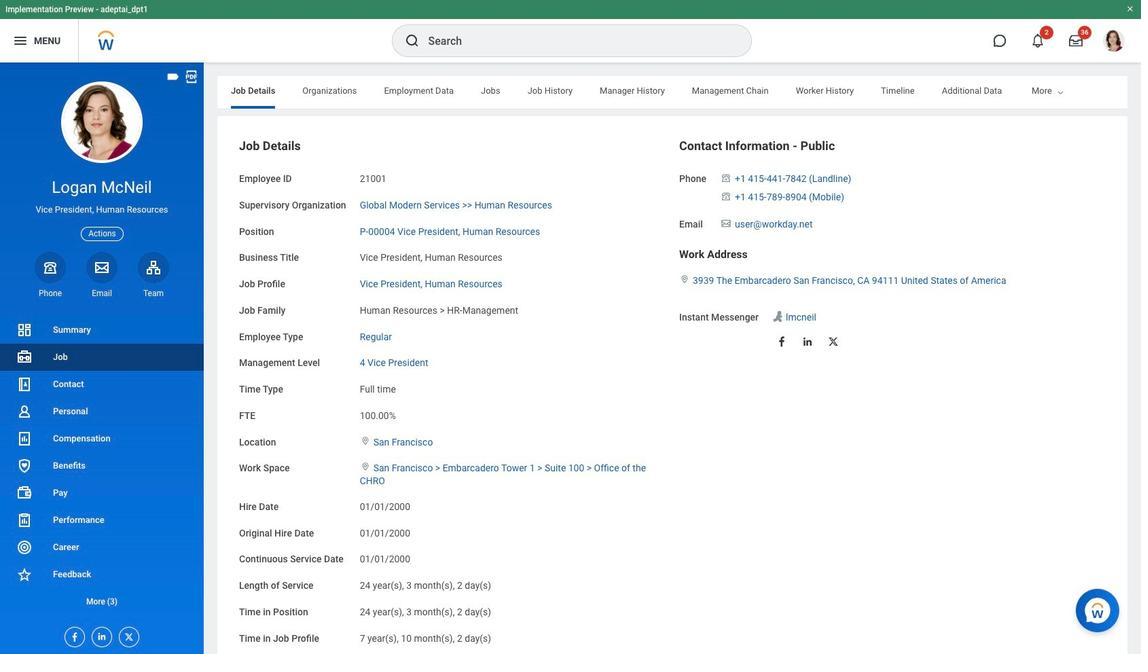 Task type: locate. For each thing, give the bounding box(es) containing it.
1 horizontal spatial mail image
[[720, 218, 732, 229]]

summary image
[[16, 322, 33, 338]]

1 vertical spatial phone image
[[41, 259, 60, 276]]

0 vertical spatial phone image
[[720, 191, 732, 202]]

0 horizontal spatial mail image
[[94, 259, 110, 276]]

phone image
[[720, 173, 732, 183]]

1 horizontal spatial group
[[679, 138, 1106, 356]]

0 horizontal spatial location image
[[360, 436, 371, 445]]

banner
[[0, 0, 1141, 62]]

1 group from the left
[[239, 138, 666, 645]]

facebook image left linkedin image
[[65, 628, 80, 643]]

notifications large image
[[1031, 34, 1045, 48]]

phone image up phone logan mcneil element
[[41, 259, 60, 276]]

view team image
[[145, 259, 162, 276]]

0 vertical spatial location image
[[679, 275, 690, 284]]

tag image
[[166, 69, 181, 84]]

group
[[239, 138, 666, 645], [679, 138, 1106, 356]]

facebook image down aim image
[[776, 335, 788, 348]]

email logan mcneil element
[[86, 288, 118, 299]]

1 horizontal spatial facebook image
[[776, 335, 788, 348]]

1 horizontal spatial phone image
[[720, 191, 732, 202]]

list
[[0, 317, 204, 615]]

0 horizontal spatial group
[[239, 138, 666, 645]]

1 vertical spatial location image
[[360, 436, 371, 445]]

phone image down phone icon
[[720, 191, 732, 202]]

mail image down phone icon
[[720, 218, 732, 229]]

1 vertical spatial facebook image
[[65, 628, 80, 643]]

feedback image
[[16, 567, 33, 583]]

mail image
[[720, 218, 732, 229], [94, 259, 110, 276]]

justify image
[[12, 33, 29, 49]]

0 horizontal spatial facebook image
[[65, 628, 80, 643]]

location image
[[360, 462, 371, 472]]

phone image inside items selected list
[[720, 191, 732, 202]]

tab list
[[217, 76, 1141, 109]]

personal image
[[16, 403, 33, 420]]

benefits image
[[16, 458, 33, 474]]

social media x image
[[827, 335, 840, 348]]

mail image up email logan mcneil element
[[94, 259, 110, 276]]

1 vertical spatial mail image
[[94, 259, 110, 276]]

search image
[[404, 33, 420, 49]]

phone image
[[720, 191, 732, 202], [41, 259, 60, 276]]

navigation pane region
[[0, 62, 204, 654]]

Search Workday  search field
[[428, 26, 723, 56]]

facebook image
[[776, 335, 788, 348], [65, 628, 80, 643]]

location image
[[679, 275, 690, 284], [360, 436, 371, 445]]



Task type: vqa. For each thing, say whether or not it's contained in the screenshot.
Facebook image
yes



Task type: describe. For each thing, give the bounding box(es) containing it.
phone logan mcneil element
[[35, 288, 66, 299]]

job image
[[16, 349, 33, 365]]

view printable version (pdf) image
[[184, 69, 199, 84]]

contact image
[[16, 376, 33, 393]]

inbox large image
[[1069, 34, 1083, 48]]

linkedin image
[[802, 335, 814, 348]]

performance image
[[16, 512, 33, 528]]

x image
[[120, 628, 134, 643]]

career image
[[16, 539, 33, 556]]

team logan mcneil element
[[138, 288, 169, 299]]

profile logan mcneil image
[[1103, 30, 1125, 54]]

pay image
[[16, 485, 33, 501]]

linkedin image
[[92, 628, 107, 642]]

aim image
[[771, 310, 785, 323]]

0 vertical spatial mail image
[[720, 218, 732, 229]]

close environment banner image
[[1126, 5, 1134, 13]]

2 group from the left
[[679, 138, 1106, 356]]

full time element
[[360, 381, 396, 395]]

items selected list
[[720, 170, 873, 205]]

compensation image
[[16, 431, 33, 447]]

0 vertical spatial facebook image
[[776, 335, 788, 348]]

0 horizontal spatial phone image
[[41, 259, 60, 276]]

1 horizontal spatial location image
[[679, 275, 690, 284]]



